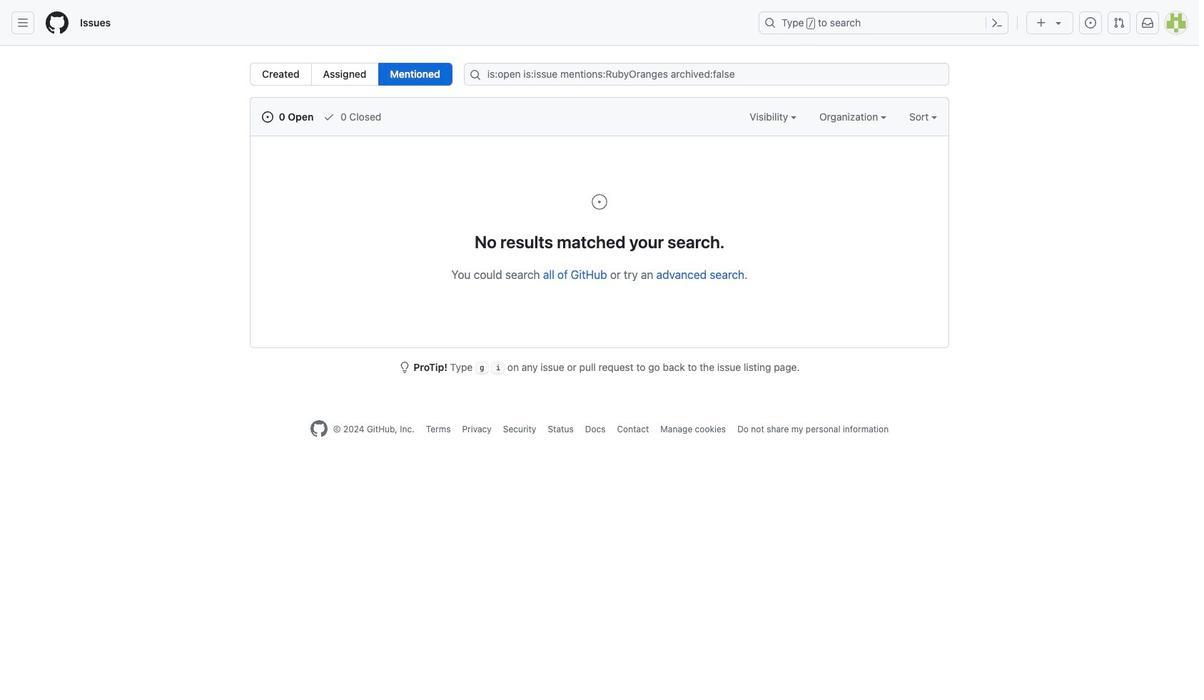 Task type: vqa. For each thing, say whether or not it's contained in the screenshot.
issue opened icon
yes



Task type: locate. For each thing, give the bounding box(es) containing it.
issue opened image
[[262, 111, 273, 123], [591, 193, 608, 211]]

git pull request image
[[1114, 17, 1125, 29]]

check image
[[324, 111, 335, 123]]

1 vertical spatial issue opened image
[[591, 193, 608, 211]]

issues element
[[250, 63, 452, 86]]

0 horizontal spatial issue opened image
[[262, 111, 273, 123]]

1 horizontal spatial issue opened image
[[591, 193, 608, 211]]

homepage image
[[46, 11, 69, 34]]

Issues search field
[[464, 63, 949, 86]]



Task type: describe. For each thing, give the bounding box(es) containing it.
plus image
[[1036, 17, 1047, 29]]

light bulb image
[[399, 362, 411, 373]]

0 vertical spatial issue opened image
[[262, 111, 273, 123]]

triangle down image
[[1053, 17, 1064, 29]]

Search all issues text field
[[464, 63, 949, 86]]

notifications image
[[1142, 17, 1154, 29]]

issue opened image
[[1085, 17, 1096, 29]]

search image
[[470, 69, 481, 81]]

command palette image
[[992, 17, 1003, 29]]

homepage image
[[310, 421, 328, 438]]



